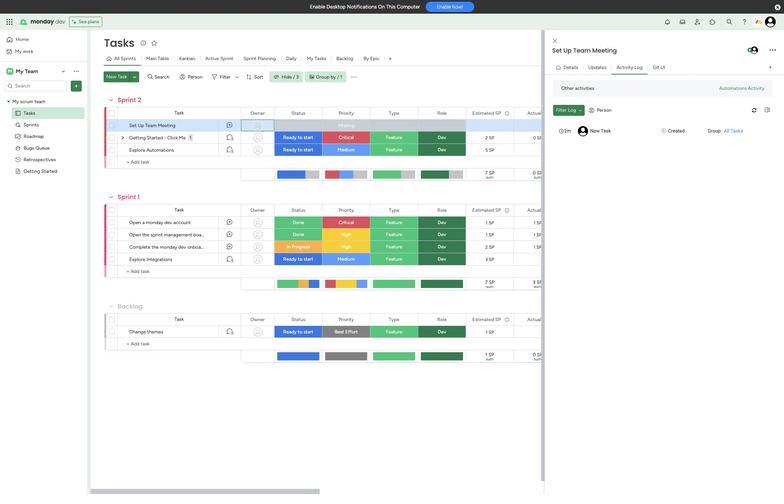 Task type: describe. For each thing, give the bounding box(es) containing it.
progress
[[292, 244, 311, 250]]

close image
[[553, 39, 558, 44]]

role field for backlog
[[436, 316, 449, 324]]

my for my work
[[15, 48, 22, 54]]

1 critical from the top
[[339, 135, 354, 141]]

active sprint
[[206, 56, 233, 62]]

dev for complete
[[179, 245, 186, 251]]

git ui button
[[648, 62, 671, 73]]

enable desktop notifications on this computer
[[310, 4, 421, 10]]

open for open the sprint management board
[[129, 232, 141, 238]]

4 dev from the top
[[438, 232, 447, 238]]

backlog for backlog "button"
[[337, 56, 354, 62]]

1 role field from the top
[[436, 110, 449, 117]]

notifications
[[347, 4, 377, 10]]

git ui
[[653, 65, 666, 70]]

started for getting started - click me
[[147, 135, 163, 141]]

new task button
[[104, 72, 130, 82]]

1 owner field from the top
[[249, 110, 267, 117]]

1 estimated sp field from the top
[[471, 110, 503, 117]]

git
[[653, 65, 660, 70]]

0 vertical spatial 0
[[534, 135, 536, 141]]

5 dev from the top
[[438, 244, 447, 250]]

group
[[316, 74, 330, 80]]

2 inside the sprint 2 field
[[138, 96, 141, 104]]

2 vertical spatial team
[[145, 123, 157, 129]]

work
[[23, 48, 33, 54]]

3 to from the top
[[298, 257, 303, 263]]

by
[[364, 56, 369, 62]]

my tasks button
[[302, 53, 332, 64]]

sprints inside button
[[121, 56, 136, 62]]

enable now! button
[[426, 2, 475, 12]]

1 start from the top
[[304, 135, 314, 141]]

1 actual sp field from the top
[[526, 110, 550, 117]]

tasks right group:
[[731, 128, 744, 134]]

monday for complete
[[160, 245, 177, 251]]

sprint 1
[[118, 193, 140, 202]]

in
[[287, 244, 291, 250]]

1 button for explore automations
[[219, 144, 241, 156]]

see plans button
[[69, 17, 102, 27]]

priority for second priority field from the top
[[339, 208, 354, 213]]

getting for getting started - click me
[[129, 135, 146, 141]]

my tasks
[[307, 56, 326, 62]]

export to excel image
[[763, 108, 774, 113]]

workspace options image
[[73, 68, 80, 75]]

3 estimated sp field from the top
[[471, 316, 503, 324]]

all inside all sprints button
[[114, 56, 120, 62]]

1 owner from the top
[[251, 110, 265, 116]]

task inside button
[[118, 74, 127, 80]]

column information image for third estimated sp field from the bottom
[[505, 111, 510, 116]]

1 ready to start from the top
[[284, 135, 314, 141]]

updates button
[[584, 62, 612, 73]]

see plans
[[79, 19, 99, 25]]

getting started - click me
[[129, 135, 186, 141]]

set inside field
[[553, 46, 562, 55]]

sprint planning
[[244, 56, 276, 62]]

2 7 from the top
[[486, 280, 488, 286]]

team inside field
[[574, 46, 591, 55]]

filter for filter
[[220, 74, 231, 80]]

7 dev from the top
[[438, 330, 447, 335]]

account
[[174, 220, 191, 226]]

type for 1st "type" field from the bottom
[[389, 317, 400, 323]]

5
[[486, 148, 488, 153]]

sort
[[254, 74, 263, 80]]

1 priority field from the top
[[337, 110, 356, 117]]

my for my scrum team
[[12, 99, 19, 105]]

sprint inside button
[[220, 56, 233, 62]]

7 feature from the top
[[386, 330, 403, 335]]

role for sprint 1
[[438, 208, 447, 213]]

2 actual from the top
[[528, 208, 542, 213]]

m
[[8, 68, 12, 74]]

my work button
[[4, 46, 74, 57]]

0 horizontal spatial set up team meeting
[[129, 123, 176, 129]]

1 vertical spatial 2
[[486, 135, 488, 141]]

estimated sp for third estimated sp field from the bottom
[[473, 110, 501, 116]]

open a monday dev account
[[129, 220, 191, 226]]

4 start from the top
[[304, 330, 314, 335]]

sprint planning button
[[239, 53, 281, 64]]

created
[[669, 128, 685, 134]]

my for my team
[[16, 68, 23, 74]]

1 type field from the top
[[387, 110, 401, 117]]

0 horizontal spatial add view image
[[389, 56, 392, 61]]

group: all tasks
[[708, 128, 744, 134]]

5 feature from the top
[[386, 244, 403, 250]]

0 vertical spatial monday
[[30, 18, 54, 26]]

1 horizontal spatial person button
[[587, 105, 616, 116]]

epic
[[371, 56, 380, 62]]

4 to from the top
[[298, 330, 303, 335]]

2 critical from the top
[[339, 220, 354, 226]]

daily button
[[281, 53, 302, 64]]

planning
[[258, 56, 276, 62]]

sp inside 3 sp sum
[[537, 280, 543, 286]]

arrow down image
[[233, 73, 241, 81]]

getting started
[[24, 169, 57, 174]]

owner for backlog
[[251, 317, 265, 323]]

my team
[[16, 68, 38, 74]]

task for sprint 1
[[175, 207, 184, 213]]

active
[[206, 56, 219, 62]]

the for open
[[142, 232, 150, 238]]

sprint 2
[[118, 96, 141, 104]]

1 horizontal spatial person
[[597, 107, 612, 113]]

0 vertical spatial person
[[188, 74, 203, 80]]

best
[[335, 330, 344, 335]]

desktop
[[327, 4, 346, 10]]

Set Up Team Meeting field
[[551, 46, 747, 55]]

active sprint button
[[200, 53, 239, 64]]

2 high from the top
[[341, 244, 352, 250]]

1 button for explore integrations
[[219, 254, 241, 266]]

effort
[[346, 330, 358, 335]]

3 start from the top
[[304, 257, 314, 263]]

sort button
[[243, 72, 268, 82]]

enable for enable desktop notifications on this computer
[[310, 4, 326, 10]]

2 ready to start from the top
[[284, 147, 314, 153]]

+ Add task text field
[[121, 268, 238, 276]]

inbox image
[[680, 18, 687, 25]]

ui
[[661, 65, 666, 70]]

options image
[[770, 46, 777, 55]]

2 to from the top
[[298, 147, 303, 153]]

me
[[179, 135, 186, 141]]

1 7 from the top
[[486, 170, 488, 176]]

enable now!
[[437, 4, 463, 10]]

2 start from the top
[[304, 147, 314, 153]]

management
[[164, 232, 192, 238]]

scrum
[[20, 99, 33, 105]]

tasks up all sprints button
[[104, 35, 135, 51]]

kanban
[[179, 56, 195, 62]]

0 vertical spatial maria williams image
[[766, 16, 777, 27]]

0 sp
[[534, 135, 543, 141]]

on
[[378, 4, 385, 10]]

1 horizontal spatial new task
[[591, 128, 612, 134]]

sprint for sprint planning
[[244, 56, 257, 62]]

1 inside sprint 1 field
[[138, 193, 140, 202]]

1 ready from the top
[[284, 135, 297, 141]]

1 horizontal spatial add view image
[[770, 65, 773, 70]]

roadmap
[[24, 134, 44, 139]]

4 ready to start from the top
[[284, 330, 314, 335]]

explore for explore automations
[[129, 148, 145, 153]]

1 vertical spatial automations
[[147, 148, 174, 153]]

explore integrations
[[129, 257, 172, 263]]

home button
[[4, 34, 74, 45]]

4 feature from the top
[[386, 232, 403, 238]]

3 ready to start from the top
[[284, 257, 314, 263]]

all sprints
[[114, 56, 136, 62]]

updates
[[589, 65, 607, 70]]

workspace selection element
[[7, 67, 39, 75]]

automations activity
[[720, 85, 765, 91]]

my scrum team
[[12, 99, 45, 105]]

6 feature from the top
[[386, 257, 403, 263]]

flow
[[213, 245, 223, 251]]

list box containing my scrum team
[[0, 94, 87, 270]]

task for backlog
[[175, 317, 184, 323]]

1 actual from the top
[[528, 110, 542, 116]]

2 status field from the top
[[290, 207, 307, 214]]

retrospectives
[[24, 157, 56, 163]]

1 button for change themes
[[219, 326, 241, 339]]

1 feature from the top
[[386, 135, 403, 141]]

3 actual sp field from the top
[[526, 316, 550, 324]]

missing
[[338, 123, 355, 129]]

0 vertical spatial dev
[[55, 18, 65, 26]]

1 vertical spatial new
[[591, 128, 600, 134]]

1 button for getting started - click me
[[219, 132, 241, 144]]

by epic button
[[359, 53, 385, 64]]

0 horizontal spatial activity
[[617, 65, 634, 70]]

change themes
[[129, 330, 163, 335]]

0 sp sum for 2nd + add task text field from the bottom of the page
[[533, 170, 543, 180]]

a
[[142, 220, 145, 226]]

dapulse addbtn image
[[748, 48, 753, 52]]

1 vertical spatial all
[[725, 128, 730, 134]]

sprint for sprint 2
[[118, 96, 136, 104]]

0 horizontal spatial person button
[[177, 72, 207, 82]]

2 vertical spatial 2
[[486, 245, 488, 250]]

sum inside 3 sp sum
[[534, 285, 542, 290]]

estimated sp for second estimated sp field from the top of the page
[[473, 208, 501, 213]]

2 ready from the top
[[284, 147, 297, 153]]

complete
[[129, 245, 151, 251]]

team inside workspace selection element
[[25, 68, 38, 74]]

0 vertical spatial 3
[[297, 74, 299, 80]]

column information image
[[505, 317, 510, 323]]

1 7 sp sum from the top
[[486, 170, 495, 180]]

1 vertical spatial meeting
[[158, 123, 176, 129]]

refresh image
[[750, 108, 761, 113]]

notifications image
[[665, 18, 672, 25]]

3 sp
[[486, 257, 495, 262]]

2 vertical spatial 0
[[533, 353, 536, 358]]

group by / 1
[[316, 74, 343, 80]]

1 status field from the top
[[290, 110, 307, 117]]

2 dev from the top
[[438, 147, 447, 153]]

Sprint 1 field
[[116, 193, 142, 202]]

1 role from the top
[[438, 110, 447, 116]]

1 sp sum
[[486, 353, 495, 362]]

by epic
[[364, 56, 380, 62]]

3 sp sum
[[533, 280, 543, 290]]

see
[[79, 19, 87, 25]]

filter log button
[[554, 105, 585, 116]]

2 actual sp field from the top
[[526, 207, 550, 214]]



Task type: vqa. For each thing, say whether or not it's contained in the screenshot.
Without a date / 2 items
no



Task type: locate. For each thing, give the bounding box(es) containing it.
1 horizontal spatial started
[[147, 135, 163, 141]]

1 estimated from the top
[[473, 110, 495, 116]]

2 feature from the top
[[386, 147, 403, 153]]

2 owner field from the top
[[249, 207, 267, 214]]

backlog inside field
[[118, 303, 143, 311]]

daily
[[286, 56, 297, 62]]

explore down getting started - click me
[[129, 148, 145, 153]]

in progress
[[287, 244, 311, 250]]

0 vertical spatial up
[[564, 46, 572, 55]]

option
[[0, 95, 87, 97]]

3 estimated sp from the top
[[473, 317, 501, 323]]

monday
[[30, 18, 54, 26], [146, 220, 163, 226], [160, 245, 177, 251]]

log
[[635, 65, 643, 70], [569, 107, 577, 113]]

my
[[15, 48, 22, 54], [307, 56, 314, 62], [16, 68, 23, 74], [12, 99, 19, 105]]

2 2 sp from the top
[[486, 245, 495, 250]]

0 vertical spatial 0 sp sum
[[533, 170, 543, 180]]

add view image right epic
[[389, 56, 392, 61]]

other
[[562, 86, 574, 91]]

2 estimated from the top
[[473, 208, 495, 213]]

2 7 sp sum from the top
[[486, 280, 495, 290]]

enable left desktop
[[310, 4, 326, 10]]

+ add task text field down themes
[[121, 341, 238, 349]]

status
[[292, 110, 306, 116], [292, 208, 306, 213], [292, 317, 306, 323]]

monday for open
[[146, 220, 163, 226]]

2 column information image from the top
[[505, 208, 510, 213]]

1 vertical spatial set up team meeting
[[129, 123, 176, 129]]

1 priority from the top
[[339, 110, 354, 116]]

search everything image
[[727, 18, 733, 25]]

hide
[[282, 74, 292, 80]]

monday down 'open the sprint management board'
[[160, 245, 177, 251]]

1 horizontal spatial enable
[[437, 4, 451, 10]]

2 vertical spatial estimated sp field
[[471, 316, 503, 324]]

1 type from the top
[[389, 110, 400, 116]]

1 sp
[[486, 221, 494, 226], [534, 221, 542, 226], [486, 233, 494, 238], [534, 233, 542, 238], [534, 245, 542, 250], [486, 330, 494, 335]]

open
[[129, 220, 141, 226], [129, 232, 141, 238]]

3 actual from the top
[[528, 317, 542, 323]]

monday right a
[[146, 220, 163, 226]]

2 priority field from the top
[[337, 207, 356, 214]]

3 role field from the top
[[436, 316, 449, 324]]

0 horizontal spatial filter
[[220, 74, 231, 80]]

enable inside button
[[437, 4, 451, 10]]

set up team meeting up getting started - click me
[[129, 123, 176, 129]]

0 vertical spatial activity
[[617, 65, 634, 70]]

2 vertical spatial status field
[[290, 316, 307, 324]]

0 horizontal spatial angle down image
[[133, 74, 136, 80]]

log for activity log
[[635, 65, 643, 70]]

filter for filter log
[[557, 107, 567, 113]]

log for filter log
[[569, 107, 577, 113]]

7
[[486, 170, 488, 176], [486, 280, 488, 286]]

3 role from the top
[[438, 317, 447, 323]]

0 horizontal spatial backlog
[[118, 303, 143, 311]]

0 vertical spatial automations
[[720, 85, 747, 91]]

0 horizontal spatial dev
[[55, 18, 65, 26]]

3 status field from the top
[[290, 316, 307, 324]]

1 vertical spatial getting
[[24, 169, 40, 174]]

my inside workspace selection element
[[16, 68, 23, 74]]

column information image
[[505, 111, 510, 116], [505, 208, 510, 213]]

1 estimated sp from the top
[[473, 110, 501, 116]]

2 role from the top
[[438, 208, 447, 213]]

filter inside filter popup button
[[220, 74, 231, 80]]

2 / from the left
[[338, 74, 339, 80]]

0 vertical spatial set
[[553, 46, 562, 55]]

0 vertical spatial person button
[[177, 72, 207, 82]]

up up details 'button'
[[564, 46, 572, 55]]

bugs queue
[[24, 145, 50, 151]]

0 vertical spatial angle down image
[[133, 74, 136, 80]]

3 feature from the top
[[386, 220, 403, 226]]

0 horizontal spatial set
[[129, 123, 137, 129]]

complete the monday dev onboarding flow
[[129, 245, 223, 251]]

2 0 sp sum from the top
[[533, 353, 543, 362]]

Tasks field
[[102, 35, 136, 51]]

backlog
[[337, 56, 354, 62], [118, 303, 143, 311]]

new task right 2m
[[591, 128, 612, 134]]

-
[[164, 135, 166, 141]]

open left a
[[129, 220, 141, 226]]

started inside 'list box'
[[41, 169, 57, 174]]

explore down complete
[[129, 257, 145, 263]]

my right caret down image
[[12, 99, 19, 105]]

my right workspace image
[[16, 68, 23, 74]]

onboarding
[[188, 245, 212, 251]]

my left work
[[15, 48, 22, 54]]

team up getting started - click me
[[145, 123, 157, 129]]

Estimated SP field
[[471, 110, 503, 117], [471, 207, 503, 214], [471, 316, 503, 324]]

kanban button
[[174, 53, 200, 64]]

role for backlog
[[438, 317, 447, 323]]

1 horizontal spatial new
[[591, 128, 600, 134]]

0 vertical spatial status field
[[290, 110, 307, 117]]

0 horizontal spatial up
[[138, 123, 144, 129]]

by
[[331, 74, 336, 80]]

all down "tasks" field
[[114, 56, 120, 62]]

2 vertical spatial estimated sp
[[473, 317, 501, 323]]

main
[[146, 56, 157, 62]]

2 medium from the top
[[338, 257, 355, 263]]

select product image
[[6, 18, 13, 25]]

the down sprint
[[152, 245, 159, 251]]

open the sprint management board
[[129, 232, 206, 238]]

7 down the 5
[[486, 170, 488, 176]]

3 status from the top
[[292, 317, 306, 323]]

1 actual sp from the top
[[528, 110, 549, 116]]

integrations
[[147, 257, 172, 263]]

getting for getting started
[[24, 169, 40, 174]]

team up details
[[574, 46, 591, 55]]

dapulse close image
[[776, 4, 781, 11]]

task for sprint 2
[[175, 110, 184, 116]]

2 vertical spatial owner
[[251, 317, 265, 323]]

Search in workspace field
[[14, 82, 57, 90]]

the left sprint
[[142, 232, 150, 238]]

0 vertical spatial 2 sp
[[486, 135, 495, 141]]

0 horizontal spatial maria williams image
[[751, 46, 759, 55]]

1 horizontal spatial backlog
[[337, 56, 354, 62]]

table
[[158, 56, 169, 62]]

feature
[[386, 135, 403, 141], [386, 147, 403, 153], [386, 220, 403, 226], [386, 232, 403, 238], [386, 244, 403, 250], [386, 257, 403, 263], [386, 330, 403, 335]]

menu image
[[351, 74, 358, 80]]

0 horizontal spatial enable
[[310, 4, 326, 10]]

meeting inside field
[[593, 46, 617, 55]]

+ Add task text field
[[121, 158, 238, 167], [121, 341, 238, 349]]

2 type from the top
[[389, 208, 400, 213]]

dev down "management"
[[179, 245, 186, 251]]

themes
[[147, 330, 163, 335]]

1 vertical spatial 0
[[533, 170, 536, 176]]

3 type from the top
[[389, 317, 400, 323]]

0 vertical spatial medium
[[338, 147, 355, 153]]

new right 2m
[[591, 128, 600, 134]]

Priority field
[[337, 110, 356, 117], [337, 207, 356, 214], [337, 316, 356, 324]]

log left git on the top right of page
[[635, 65, 643, 70]]

all sprints button
[[104, 53, 141, 64]]

new down all sprints button
[[106, 74, 116, 80]]

1 inside 1 sp sum
[[486, 353, 488, 358]]

1 vertical spatial angle down image
[[579, 108, 582, 113]]

activity right updates
[[617, 65, 634, 70]]

estimated sp for third estimated sp field from the top of the page
[[473, 317, 501, 323]]

2 role field from the top
[[436, 207, 449, 214]]

3 ready from the top
[[284, 257, 297, 263]]

0 horizontal spatial getting
[[24, 169, 40, 174]]

1 vertical spatial maria williams image
[[751, 46, 759, 55]]

filter log
[[557, 107, 577, 113]]

3 priority from the top
[[339, 317, 354, 323]]

angle down image
[[133, 74, 136, 80], [579, 108, 582, 113]]

2 done from the top
[[293, 232, 304, 238]]

list box
[[0, 94, 87, 270]]

1 horizontal spatial /
[[338, 74, 339, 80]]

status for second the status field from the top
[[292, 208, 306, 213]]

0 vertical spatial started
[[147, 135, 163, 141]]

priority for 1st priority field from the bottom
[[339, 317, 354, 323]]

1 2 sp from the top
[[486, 135, 495, 141]]

1 horizontal spatial maria williams image
[[766, 16, 777, 27]]

workspace image
[[7, 68, 13, 75]]

2
[[138, 96, 141, 104], [486, 135, 488, 141], [486, 245, 488, 250]]

1 vertical spatial owner
[[251, 208, 265, 213]]

tasks right public board image
[[24, 110, 35, 116]]

1 vertical spatial person
[[597, 107, 612, 113]]

0 sp sum for first + add task text field from the bottom of the page
[[533, 353, 543, 362]]

1 vertical spatial role field
[[436, 207, 449, 214]]

meeting up '-'
[[158, 123, 176, 129]]

getting up explore automations
[[129, 135, 146, 141]]

1 done from the top
[[293, 220, 304, 226]]

1 horizontal spatial sprints
[[121, 56, 136, 62]]

high
[[341, 232, 352, 238], [341, 244, 352, 250]]

all right group:
[[725, 128, 730, 134]]

to
[[298, 135, 303, 141], [298, 147, 303, 153], [298, 257, 303, 263], [298, 330, 303, 335]]

0 horizontal spatial new task
[[106, 74, 127, 80]]

0 horizontal spatial all
[[114, 56, 120, 62]]

tasks up 'group' on the top
[[315, 56, 326, 62]]

bugs
[[24, 145, 34, 151]]

owner field for backlog
[[249, 316, 267, 324]]

dapulse plus image
[[662, 127, 667, 135]]

explore for explore integrations
[[129, 257, 145, 263]]

Type field
[[387, 110, 401, 117], [387, 207, 401, 214], [387, 316, 401, 324]]

my right daily
[[307, 56, 314, 62]]

sprints up the roadmap
[[24, 122, 39, 128]]

7 sp sum
[[486, 170, 495, 180], [486, 280, 495, 290]]

2 estimated sp from the top
[[473, 208, 501, 213]]

person button
[[177, 72, 207, 82], [587, 105, 616, 116]]

help image
[[742, 18, 749, 25]]

sum inside 1 sp sum
[[486, 357, 494, 362]]

6 dev from the top
[[438, 257, 447, 263]]

main table button
[[141, 53, 174, 64]]

activity log button
[[612, 62, 648, 73]]

1 vertical spatial person button
[[587, 105, 616, 116]]

now!
[[453, 4, 463, 10]]

backlog for backlog field at the left
[[118, 303, 143, 311]]

enable left now!
[[437, 4, 451, 10]]

type
[[389, 110, 400, 116], [389, 208, 400, 213], [389, 317, 400, 323]]

team
[[574, 46, 591, 55], [25, 68, 38, 74], [145, 123, 157, 129]]

3 for 3 sp
[[486, 257, 488, 262]]

backlog up "menu" "icon"
[[337, 56, 354, 62]]

0 vertical spatial owner
[[251, 110, 265, 116]]

1 vertical spatial status field
[[290, 207, 307, 214]]

status for first the status field from the top
[[292, 110, 306, 116]]

type for third "type" field from the bottom
[[389, 110, 400, 116]]

3 for 3 sp sum
[[533, 280, 536, 286]]

/ right hide at the top left of the page
[[293, 74, 295, 80]]

2 vertical spatial type field
[[387, 316, 401, 324]]

1 horizontal spatial up
[[564, 46, 572, 55]]

automations activity button
[[717, 83, 768, 94]]

2 + add task text field from the top
[[121, 341, 238, 349]]

set up team meeting up updates
[[553, 46, 617, 55]]

enable
[[310, 4, 326, 10], [437, 4, 451, 10]]

2 vertical spatial type
[[389, 317, 400, 323]]

role
[[438, 110, 447, 116], [438, 208, 447, 213], [438, 317, 447, 323]]

computer
[[397, 4, 421, 10]]

2 owner from the top
[[251, 208, 265, 213]]

sprint for sprint 1
[[118, 193, 136, 202]]

dev up 'open the sprint management board'
[[164, 220, 172, 226]]

public board image
[[15, 168, 21, 175]]

1 vertical spatial role
[[438, 208, 447, 213]]

2 vertical spatial monday
[[160, 245, 177, 251]]

maria williams image
[[766, 16, 777, 27], [751, 46, 759, 55]]

automations inside button
[[720, 85, 747, 91]]

details button
[[553, 62, 584, 73]]

0 vertical spatial add view image
[[389, 56, 392, 61]]

/ right by
[[338, 74, 339, 80]]

person button down 'activities'
[[587, 105, 616, 116]]

set up team meeting inside field
[[553, 46, 617, 55]]

explore
[[129, 148, 145, 153], [129, 257, 145, 263]]

Search field
[[153, 72, 173, 82]]

up up getting started - click me
[[138, 123, 144, 129]]

2 sp up 3 sp
[[486, 245, 495, 250]]

sp
[[496, 110, 501, 116], [543, 110, 549, 116], [489, 135, 495, 141], [538, 135, 543, 141], [489, 148, 495, 153], [489, 170, 495, 176], [537, 170, 543, 176], [496, 208, 501, 213], [543, 208, 549, 213], [489, 221, 494, 226], [537, 221, 542, 226], [489, 233, 494, 238], [537, 233, 542, 238], [489, 245, 495, 250], [537, 245, 542, 250], [489, 257, 495, 262], [489, 280, 495, 286], [537, 280, 543, 286], [496, 317, 501, 323], [543, 317, 549, 323], [489, 330, 494, 335], [489, 353, 495, 358], [537, 353, 543, 358]]

sprint
[[220, 56, 233, 62], [244, 56, 257, 62], [118, 96, 136, 104], [118, 193, 136, 202]]

0 vertical spatial estimated sp
[[473, 110, 501, 116]]

1 vertical spatial activity
[[749, 85, 765, 91]]

angle down image right filter log at right
[[579, 108, 582, 113]]

team up search in workspace field
[[25, 68, 38, 74]]

filter inside filter log button
[[557, 107, 567, 113]]

1 vertical spatial 7 sp sum
[[486, 280, 495, 290]]

2 priority from the top
[[339, 208, 354, 213]]

3 owner from the top
[[251, 317, 265, 323]]

2 sp up 5 sp
[[486, 135, 495, 141]]

open for open a monday dev account
[[129, 220, 141, 226]]

sprint inside button
[[244, 56, 257, 62]]

all
[[114, 56, 120, 62], [725, 128, 730, 134]]

2 explore from the top
[[129, 257, 145, 263]]

0 vertical spatial estimated
[[473, 110, 495, 116]]

0 horizontal spatial sprints
[[24, 122, 39, 128]]

options image
[[73, 83, 80, 90]]

log up 2m
[[569, 107, 577, 113]]

queue
[[35, 145, 50, 151]]

2 status from the top
[[292, 208, 306, 213]]

3 actual sp from the top
[[528, 317, 549, 323]]

enable for enable now!
[[437, 4, 451, 10]]

new task inside button
[[106, 74, 127, 80]]

meeting up updates
[[593, 46, 617, 55]]

1 dev from the top
[[438, 135, 447, 141]]

0 vertical spatial set up team meeting
[[553, 46, 617, 55]]

1 horizontal spatial all
[[725, 128, 730, 134]]

2 type field from the top
[[387, 207, 401, 214]]

1 vertical spatial done
[[293, 232, 304, 238]]

0 vertical spatial filter
[[220, 74, 231, 80]]

activity
[[617, 65, 634, 70], [749, 85, 765, 91]]

1 horizontal spatial set
[[553, 46, 562, 55]]

1 vertical spatial owner field
[[249, 207, 267, 214]]

started for getting started
[[41, 169, 57, 174]]

new inside button
[[106, 74, 116, 80]]

0 horizontal spatial new
[[106, 74, 116, 80]]

3 owner field from the top
[[249, 316, 267, 324]]

this
[[387, 4, 396, 10]]

1 to from the top
[[298, 135, 303, 141]]

angle down image left v2 search icon
[[133, 74, 136, 80]]

show board description image
[[139, 40, 148, 47]]

add to favorites image
[[151, 40, 158, 46]]

+ add task text field down me
[[121, 158, 238, 167]]

ready to start
[[284, 135, 314, 141], [284, 147, 314, 153], [284, 257, 314, 263], [284, 330, 314, 335]]

1 vertical spatial backlog
[[118, 303, 143, 311]]

ready
[[284, 135, 297, 141], [284, 147, 297, 153], [284, 257, 297, 263], [284, 330, 297, 335]]

started left '-'
[[147, 135, 163, 141]]

backlog inside "button"
[[337, 56, 354, 62]]

owner
[[251, 110, 265, 116], [251, 208, 265, 213], [251, 317, 265, 323]]

details
[[564, 65, 579, 70]]

1 high from the top
[[341, 232, 352, 238]]

1 + add task text field from the top
[[121, 158, 238, 167]]

Owner field
[[249, 110, 267, 117], [249, 207, 267, 214], [249, 316, 267, 324]]

Backlog field
[[116, 303, 145, 311]]

0 horizontal spatial log
[[569, 107, 577, 113]]

2 open from the top
[[129, 232, 141, 238]]

0 vertical spatial getting
[[129, 135, 146, 141]]

getting right public board icon
[[24, 169, 40, 174]]

filter up 2m
[[557, 107, 567, 113]]

0 vertical spatial explore
[[129, 148, 145, 153]]

filter left "arrow down" image
[[220, 74, 231, 80]]

priority
[[339, 110, 354, 116], [339, 208, 354, 213], [339, 317, 354, 323]]

Role field
[[436, 110, 449, 117], [436, 207, 449, 214], [436, 316, 449, 324]]

dev for open
[[164, 220, 172, 226]]

3 dev from the top
[[438, 220, 447, 226]]

1 horizontal spatial log
[[635, 65, 643, 70]]

sprints inside 'list box'
[[24, 122, 39, 128]]

1
[[341, 74, 343, 80], [190, 136, 192, 140], [232, 137, 233, 141], [232, 150, 233, 154], [138, 193, 140, 202], [486, 221, 488, 226], [534, 221, 536, 226], [486, 233, 488, 238], [534, 233, 536, 238], [534, 245, 536, 250], [232, 259, 233, 263], [486, 330, 488, 335], [232, 332, 233, 336], [486, 353, 488, 358]]

dev left see
[[55, 18, 65, 26]]

done
[[293, 220, 304, 226], [293, 232, 304, 238]]

0 vertical spatial role field
[[436, 110, 449, 117]]

0 vertical spatial actual sp
[[528, 110, 549, 116]]

plans
[[88, 19, 99, 25]]

type for second "type" field from the top of the page
[[389, 208, 400, 213]]

angle down image inside filter log button
[[579, 108, 582, 113]]

0 vertical spatial 7
[[486, 170, 488, 176]]

maria williams image down dapulse close icon
[[766, 16, 777, 27]]

1 horizontal spatial automations
[[720, 85, 747, 91]]

0 vertical spatial meeting
[[593, 46, 617, 55]]

1 vertical spatial team
[[25, 68, 38, 74]]

sprint inside field
[[118, 96, 136, 104]]

7 sp sum down 3 sp
[[486, 280, 495, 290]]

set down the close image
[[553, 46, 562, 55]]

1 vertical spatial type
[[389, 208, 400, 213]]

2 actual sp from the top
[[528, 208, 549, 213]]

2 vertical spatial actual sp
[[528, 317, 549, 323]]

hide / 3
[[282, 74, 299, 80]]

estimated
[[473, 110, 495, 116], [473, 208, 495, 213], [473, 317, 495, 323]]

0 vertical spatial team
[[574, 46, 591, 55]]

1 horizontal spatial team
[[145, 123, 157, 129]]

1 horizontal spatial activity
[[749, 85, 765, 91]]

group:
[[708, 128, 722, 134]]

click
[[167, 135, 178, 141]]

1 status from the top
[[292, 110, 306, 116]]

1 open from the top
[[129, 220, 141, 226]]

0 vertical spatial log
[[635, 65, 643, 70]]

my for my tasks
[[307, 56, 314, 62]]

0 vertical spatial type field
[[387, 110, 401, 117]]

1 medium from the top
[[338, 147, 355, 153]]

apps image
[[710, 18, 717, 25]]

3 type field from the top
[[387, 316, 401, 324]]

2 vertical spatial 3
[[533, 280, 536, 286]]

new task down all sprints button
[[106, 74, 127, 80]]

0 vertical spatial + add task text field
[[121, 158, 238, 167]]

monday dev
[[30, 18, 65, 26]]

1 vertical spatial actual sp
[[528, 208, 549, 213]]

maria williams image left options image
[[751, 46, 759, 55]]

2 estimated sp field from the top
[[471, 207, 503, 214]]

7 sp sum down 5 sp
[[486, 170, 495, 180]]

start
[[304, 135, 314, 141], [304, 147, 314, 153], [304, 257, 314, 263], [304, 330, 314, 335]]

estimated sp
[[473, 110, 501, 116], [473, 208, 501, 213], [473, 317, 501, 323]]

0 vertical spatial open
[[129, 220, 141, 226]]

1 0 sp sum from the top
[[533, 170, 543, 180]]

public board image
[[15, 110, 21, 117]]

add view image down options image
[[770, 65, 773, 70]]

open up complete
[[129, 232, 141, 238]]

3 inside 3 sp sum
[[533, 280, 536, 286]]

1 / from the left
[[293, 74, 295, 80]]

add view image
[[389, 56, 392, 61], [770, 65, 773, 70]]

sprints down "tasks" field
[[121, 56, 136, 62]]

set down the sprint 2 field on the top left
[[129, 123, 137, 129]]

activity up refresh icon
[[749, 85, 765, 91]]

critical
[[339, 135, 354, 141], [339, 220, 354, 226]]

7 down 3 sp
[[486, 280, 488, 286]]

home
[[16, 37, 29, 42]]

Sprint 2 field
[[116, 96, 143, 105]]

3 priority field from the top
[[337, 316, 356, 324]]

the for complete
[[152, 245, 159, 251]]

other activities
[[562, 86, 595, 91]]

1 vertical spatial open
[[129, 232, 141, 238]]

0 sp sum
[[533, 170, 543, 180], [533, 353, 543, 362]]

tasks inside button
[[315, 56, 326, 62]]

2 vertical spatial actual sp field
[[526, 316, 550, 324]]

1 vertical spatial dev
[[164, 220, 172, 226]]

best effort
[[335, 330, 358, 335]]

Status field
[[290, 110, 307, 117], [290, 207, 307, 214], [290, 316, 307, 324]]

2 sp
[[486, 135, 495, 141], [486, 245, 495, 250]]

status for third the status field from the top
[[292, 317, 306, 323]]

2m
[[565, 128, 572, 134]]

0 vertical spatial new task
[[106, 74, 127, 80]]

4 ready from the top
[[284, 330, 297, 335]]

sprint inside field
[[118, 193, 136, 202]]

backlog up change
[[118, 303, 143, 311]]

0 vertical spatial column information image
[[505, 111, 510, 116]]

1 vertical spatial estimated sp field
[[471, 207, 503, 214]]

priority for first priority field from the top
[[339, 110, 354, 116]]

5 sp
[[486, 148, 495, 153]]

owner for sprint 1
[[251, 208, 265, 213]]

team
[[34, 99, 45, 105]]

explore automations
[[129, 148, 174, 153]]

role field for sprint 1
[[436, 207, 449, 214]]

1 vertical spatial new task
[[591, 128, 612, 134]]

up inside field
[[564, 46, 572, 55]]

getting inside 'list box'
[[24, 169, 40, 174]]

owner field for sprint 1
[[249, 207, 267, 214]]

person button down kanban button
[[177, 72, 207, 82]]

monday up the home button
[[30, 18, 54, 26]]

started down retrospectives
[[41, 169, 57, 174]]

dev
[[55, 18, 65, 26], [164, 220, 172, 226], [179, 245, 186, 251]]

3 estimated from the top
[[473, 317, 495, 323]]

1 vertical spatial monday
[[146, 220, 163, 226]]

1 column information image from the top
[[505, 111, 510, 116]]

caret down image
[[7, 99, 10, 104]]

0
[[534, 135, 536, 141], [533, 170, 536, 176], [533, 353, 536, 358]]

Actual SP field
[[526, 110, 550, 117], [526, 207, 550, 214], [526, 316, 550, 324]]

2 horizontal spatial 3
[[533, 280, 536, 286]]

column information image for second estimated sp field from the top of the page
[[505, 208, 510, 213]]

3
[[297, 74, 299, 80], [486, 257, 488, 262], [533, 280, 536, 286]]

v2 search image
[[148, 73, 153, 81]]

sp inside 1 sp sum
[[489, 353, 495, 358]]

invite members image
[[695, 18, 702, 25]]



